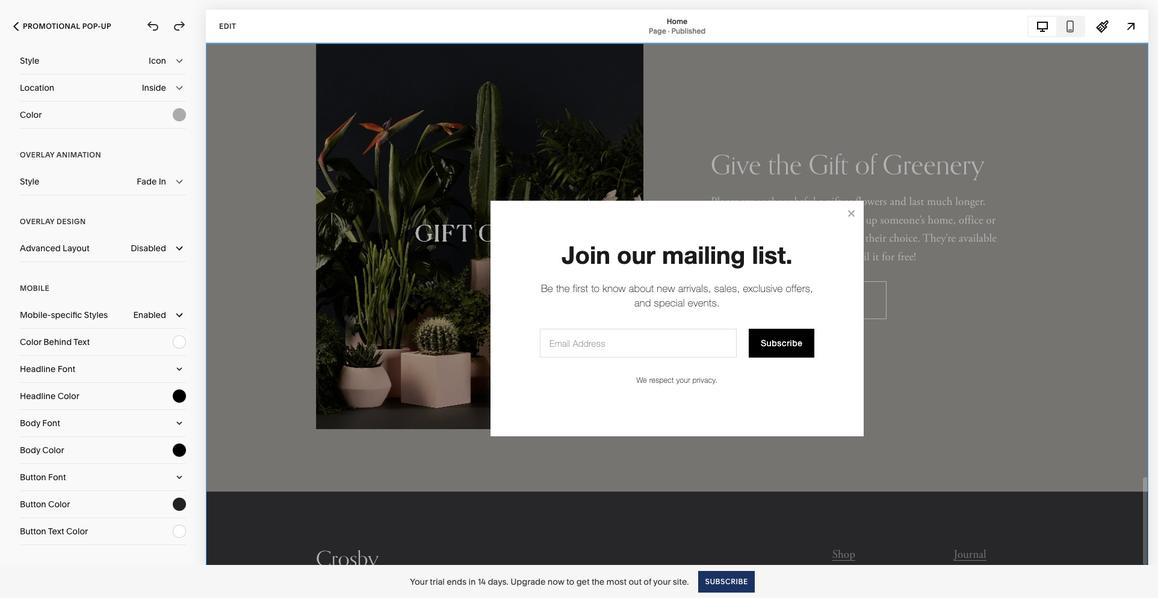 Task type: describe. For each thing, give the bounding box(es) containing it.
styles
[[84, 310, 108, 321]]

font for body font
[[42, 418, 60, 429]]

subscribe button
[[699, 572, 755, 593]]

body for body font
[[20, 418, 40, 429]]

button for button text color
[[20, 527, 46, 538]]

disabled
[[131, 243, 166, 254]]

your
[[410, 577, 428, 588]]

color behind text
[[20, 337, 90, 348]]

edit
[[219, 21, 236, 30]]

icon
[[149, 55, 166, 66]]

redo image
[[173, 20, 186, 33]]

color button
[[20, 102, 186, 128]]

headline font
[[20, 364, 75, 375]]

14
[[478, 577, 486, 588]]

font for button font
[[48, 473, 66, 483]]

advanced layout
[[20, 243, 89, 254]]

body font
[[20, 418, 60, 429]]

get
[[576, 577, 590, 588]]

your trial ends in 14 days. upgrade now to get the most out of your site.
[[410, 577, 689, 588]]

animation
[[56, 150, 101, 160]]

font for headline font
[[58, 364, 75, 375]]

up
[[101, 22, 111, 31]]

ends
[[447, 577, 467, 588]]

now
[[548, 577, 564, 588]]

style for fade in
[[20, 176, 39, 187]]

page
[[649, 26, 666, 35]]

mobile-specific styles
[[20, 310, 108, 321]]

color down the button color button
[[66, 527, 88, 538]]

edit button
[[211, 15, 244, 37]]

body font button
[[20, 411, 186, 437]]

color up button font
[[42, 445, 64, 456]]

enabled
[[133, 310, 166, 321]]

home
[[667, 17, 688, 26]]

your
[[653, 577, 671, 588]]

upgrade
[[511, 577, 546, 588]]

fade in
[[137, 176, 166, 187]]

mobile
[[20, 284, 49, 293]]

headline color
[[20, 391, 79, 402]]

button font
[[20, 473, 66, 483]]

specific
[[51, 310, 82, 321]]

days.
[[488, 577, 509, 588]]

headline for headline font
[[20, 364, 56, 375]]

color up button text color at the bottom of page
[[48, 500, 70, 510]]

fade
[[137, 176, 157, 187]]

button text color
[[20, 527, 88, 538]]

site.
[[673, 577, 689, 588]]

advanced
[[20, 243, 61, 254]]



Task type: vqa. For each thing, say whether or not it's contained in the screenshot.
Verification
no



Task type: locate. For each thing, give the bounding box(es) containing it.
headline color button
[[20, 383, 186, 410]]

1 button from the top
[[20, 473, 46, 483]]

overlay up the advanced
[[20, 217, 55, 226]]

body color button
[[20, 438, 186, 464]]

text right behind
[[74, 337, 90, 348]]

the
[[592, 577, 605, 588]]

headline up headline color
[[20, 364, 56, 375]]

color left behind
[[20, 337, 42, 348]]

undo image
[[146, 20, 160, 33]]

0 vertical spatial overlay
[[20, 150, 55, 160]]

design
[[57, 217, 86, 226]]

2 headline from the top
[[20, 391, 56, 402]]

body
[[20, 418, 40, 429], [20, 445, 40, 456]]

body for body color
[[20, 445, 40, 456]]

text inside button
[[48, 527, 64, 538]]

0 vertical spatial style field
[[20, 48, 186, 74]]

2 overlay from the top
[[20, 217, 55, 226]]

font down behind
[[58, 364, 75, 375]]

0 vertical spatial text
[[74, 337, 90, 348]]

font
[[58, 364, 75, 375], [42, 418, 60, 429], [48, 473, 66, 483]]

Location field
[[20, 75, 186, 101]]

in
[[469, 577, 476, 588]]

promotional
[[23, 22, 80, 31]]

3 button from the top
[[20, 527, 46, 538]]

overlay for advanced layout
[[20, 217, 55, 226]]

headline
[[20, 364, 56, 375], [20, 391, 56, 402]]

overlay left animation in the left of the page
[[20, 150, 55, 160]]

text
[[74, 337, 90, 348], [48, 527, 64, 538]]

behind
[[44, 337, 72, 348]]

color down location
[[20, 110, 42, 120]]

style field up location field
[[20, 48, 186, 74]]

0 vertical spatial headline
[[20, 364, 56, 375]]

inside
[[142, 82, 166, 93]]

1 style field from the top
[[20, 48, 186, 74]]

button color button
[[20, 492, 186, 518]]

button
[[20, 473, 46, 483], [20, 500, 46, 510], [20, 527, 46, 538]]

color down headline font
[[58, 391, 79, 402]]

font inside button font button
[[48, 473, 66, 483]]

button down button color
[[20, 527, 46, 538]]

button down button font
[[20, 500, 46, 510]]

home page · published
[[649, 17, 706, 35]]

in
[[159, 176, 166, 187]]

style down overlay animation
[[20, 176, 39, 187]]

button color
[[20, 500, 70, 510]]

overlay for style
[[20, 150, 55, 160]]

promotional pop-up
[[23, 22, 111, 31]]

1 overlay from the top
[[20, 150, 55, 160]]

style field down animation in the left of the page
[[20, 169, 186, 195]]

0 vertical spatial font
[[58, 364, 75, 375]]

1 vertical spatial button
[[20, 500, 46, 510]]

2 button from the top
[[20, 500, 46, 510]]

color behind text button
[[20, 329, 186, 356]]

of
[[644, 577, 651, 588]]

0 vertical spatial body
[[20, 418, 40, 429]]

1 vertical spatial style
[[20, 176, 39, 187]]

overlay
[[20, 150, 55, 160], [20, 217, 55, 226]]

style
[[20, 55, 39, 66], [20, 176, 39, 187]]

location
[[20, 82, 54, 93]]

color inside "button"
[[20, 110, 42, 120]]

body down body font
[[20, 445, 40, 456]]

text down button color
[[48, 527, 64, 538]]

mobile-
[[20, 310, 51, 321]]

2 style from the top
[[20, 176, 39, 187]]

2 body from the top
[[20, 445, 40, 456]]

1 vertical spatial font
[[42, 418, 60, 429]]

trial
[[430, 577, 445, 588]]

published
[[671, 26, 706, 35]]

1 vertical spatial text
[[48, 527, 64, 538]]

style for icon
[[20, 55, 39, 66]]

pop-
[[82, 22, 101, 31]]

body up body color
[[20, 418, 40, 429]]

1 horizontal spatial text
[[74, 337, 90, 348]]

1 vertical spatial overlay
[[20, 217, 55, 226]]

Advanced Layout field
[[20, 235, 186, 262]]

0 vertical spatial button
[[20, 473, 46, 483]]

1 vertical spatial headline
[[20, 391, 56, 402]]

promotional pop-up button
[[0, 13, 125, 40]]

layout
[[63, 243, 89, 254]]

button inside button
[[20, 473, 46, 483]]

font down headline color
[[42, 418, 60, 429]]

tab list
[[1029, 17, 1084, 36]]

font up button color
[[48, 473, 66, 483]]

out
[[629, 577, 642, 588]]

most
[[607, 577, 627, 588]]

color
[[20, 110, 42, 120], [20, 337, 42, 348], [58, 391, 79, 402], [42, 445, 64, 456], [48, 500, 70, 510], [66, 527, 88, 538]]

button text color button
[[20, 519, 186, 545]]

body color
[[20, 445, 64, 456]]

text inside button
[[74, 337, 90, 348]]

headline up body font
[[20, 391, 56, 402]]

1 style from the top
[[20, 55, 39, 66]]

0 vertical spatial style
[[20, 55, 39, 66]]

2 vertical spatial button
[[20, 527, 46, 538]]

2 style field from the top
[[20, 169, 186, 195]]

1 vertical spatial style field
[[20, 169, 186, 195]]

Style field
[[20, 48, 186, 74], [20, 169, 186, 195]]

button font button
[[20, 465, 186, 491]]

0 horizontal spatial text
[[48, 527, 64, 538]]

·
[[668, 26, 670, 35]]

overlay design
[[20, 217, 86, 226]]

font inside the headline font button
[[58, 364, 75, 375]]

overlay animation
[[20, 150, 101, 160]]

button down body color
[[20, 473, 46, 483]]

1 body from the top
[[20, 418, 40, 429]]

headline for headline color
[[20, 391, 56, 402]]

subscribe
[[705, 578, 748, 587]]

button for button color
[[20, 500, 46, 510]]

1 vertical spatial body
[[20, 445, 40, 456]]

button for button font
[[20, 473, 46, 483]]

to
[[566, 577, 574, 588]]

headline font button
[[20, 356, 186, 383]]

font inside body font button
[[42, 418, 60, 429]]

Mobile-specific Styles field
[[20, 302, 186, 329]]

1 headline from the top
[[20, 364, 56, 375]]

style up location
[[20, 55, 39, 66]]

2 vertical spatial font
[[48, 473, 66, 483]]



